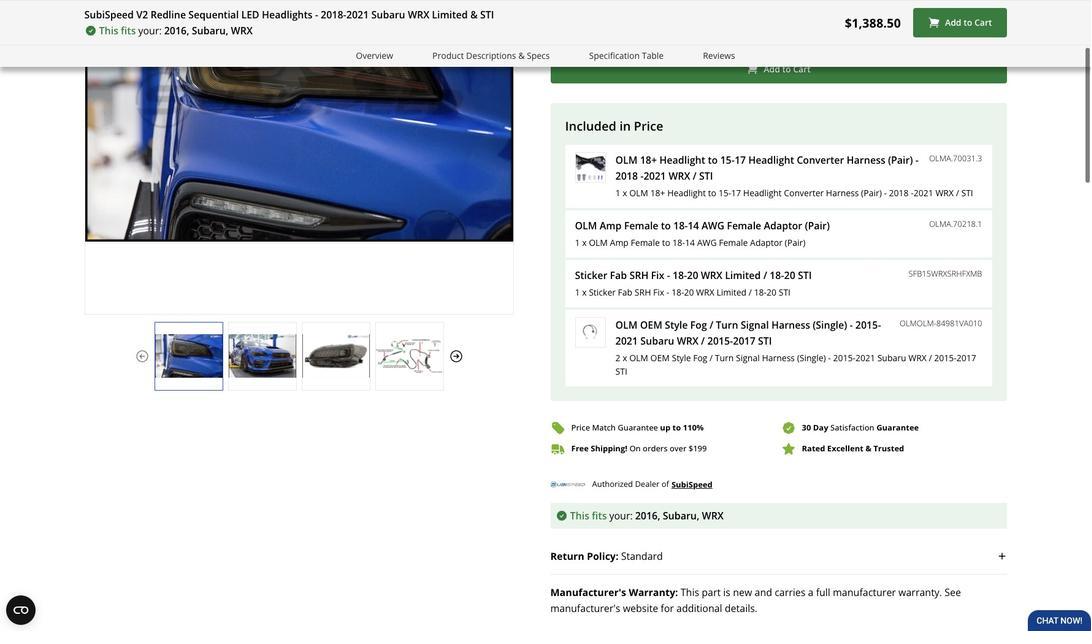 Task type: locate. For each thing, give the bounding box(es) containing it.
signal inside olm oem style fog / turn signal harness (single) - 2015- 2021 subaru wrx / 2015-2017 sti
[[741, 318, 769, 332]]

product descriptions & specs link
[[432, 49, 550, 63]]

dealer
[[635, 479, 660, 490]]

1 horizontal spatial guarantee
[[877, 422, 919, 433]]

0 vertical spatial 1
[[615, 187, 620, 199]]

0 vertical spatial add to cart
[[945, 17, 992, 28]]

2021
[[346, 8, 369, 21], [644, 169, 666, 183], [914, 187, 933, 199], [615, 334, 638, 347], [856, 352, 875, 363]]

subaru
[[371, 8, 405, 21], [640, 334, 674, 347], [877, 352, 906, 363]]

sti
[[480, 8, 494, 21], [699, 169, 713, 183], [961, 187, 973, 199], [798, 268, 812, 282], [779, 286, 791, 298], [758, 334, 772, 347], [615, 366, 627, 377]]

1 horizontal spatial this fits your: 2016, subaru, wrx
[[570, 509, 724, 523]]

& up product descriptions & specs
[[470, 8, 478, 21]]

overview link
[[356, 49, 393, 63]]

awg
[[702, 219, 724, 232], [697, 237, 717, 248]]

0 vertical spatial limited
[[432, 8, 468, 21]]

0 vertical spatial subispeed
[[84, 8, 134, 21]]

1 vertical spatial oem
[[650, 352, 670, 363]]

15-
[[720, 153, 735, 167], [719, 187, 731, 199]]

None number field
[[550, 15, 619, 44]]

0 vertical spatial price
[[634, 118, 663, 134]]

18-
[[673, 219, 688, 232], [673, 237, 685, 248], [673, 268, 687, 282], [770, 268, 784, 282], [672, 286, 684, 298], [754, 286, 767, 298]]

style inside olm oem style fog / turn signal harness (single) - 2015- 2021 subaru wrx / 2015-2017 sti
[[665, 318, 688, 332]]

0 vertical spatial your:
[[138, 24, 162, 37]]

fog inside olm oem style fog / turn signal harness (single) - 2015- 2021 subaru wrx / 2015-2017 sti
[[690, 318, 707, 332]]

subispeed right of
[[672, 479, 713, 490]]

subaru,
[[192, 24, 228, 37], [663, 509, 699, 523]]

0 horizontal spatial 2017
[[733, 334, 756, 347]]

manufacturer's
[[550, 602, 620, 615]]

olm oem style fog / turn signal harness (single) - 2015-2021 subaru wrx / 2015-2017 sti
[[615, 352, 976, 377]]

0 vertical spatial 15-
[[720, 153, 735, 167]]

subaru down olmolm-
[[877, 352, 906, 363]]

1 vertical spatial turn
[[715, 352, 734, 363]]

2 horizontal spatial subaru
[[877, 352, 906, 363]]

84981va010
[[936, 317, 982, 328]]

included
[[565, 118, 616, 134]]

limited up product
[[432, 8, 468, 21]]

1 vertical spatial sticker
[[589, 286, 616, 298]]

descriptions
[[466, 50, 516, 61]]

0 vertical spatial 18+
[[640, 153, 657, 167]]

1 vertical spatial srh
[[635, 286, 651, 298]]

14
[[688, 219, 699, 232], [685, 237, 695, 248]]

0 horizontal spatial this fits your: 2016, subaru, wrx
[[99, 24, 253, 37]]

1 vertical spatial 2018
[[889, 187, 909, 199]]

2016,
[[164, 24, 189, 37], [635, 509, 660, 523]]

1 horizontal spatial subaru,
[[663, 509, 699, 523]]

overview
[[356, 50, 393, 61]]

olm inside olm oem style fog / turn signal harness (single) - 2015-2021 subaru wrx / 2015-2017 sti
[[629, 352, 648, 363]]

turn for olm oem style fog / turn signal harness (single) - 2015-2021 subaru wrx / 2015-2017 sti
[[715, 352, 734, 363]]

style for olm oem style fog / turn signal harness (single) - 2015- 2021 subaru wrx / 2015-2017 sti
[[665, 318, 688, 332]]

2017 for olm oem style fog / turn signal harness (single) - 2015- 2021 subaru wrx / 2015-2017 sti
[[733, 334, 756, 347]]

0 vertical spatial 2017
[[733, 334, 756, 347]]

oem inside olm oem style fog / turn signal harness (single) - 2015-2021 subaru wrx / 2015-2017 sti
[[650, 352, 670, 363]]

sbsss15wrxhl-sq2-18kit subispeed v2 redline sequential led headlights - 2018-2021 subaru wrx limited & sti, image
[[85, 0, 513, 242], [155, 335, 222, 378], [228, 335, 296, 378], [302, 335, 370, 378], [376, 335, 443, 378]]

0 vertical spatial 17
[[735, 153, 746, 167]]

0 horizontal spatial cart
[[793, 63, 811, 75]]

1 horizontal spatial your:
[[609, 509, 633, 523]]

style right 2 x
[[672, 352, 691, 363]]

1 vertical spatial converter
[[784, 187, 824, 199]]

turn inside olm oem style fog / turn signal harness (single) - 2015- 2021 subaru wrx / 2015-2017 sti
[[716, 318, 738, 332]]

price
[[634, 118, 663, 134], [571, 422, 590, 433]]

0 horizontal spatial guarantee
[[618, 422, 658, 433]]

17
[[735, 153, 746, 167], [731, 187, 741, 199]]

0 vertical spatial &
[[470, 8, 478, 21]]

amp
[[600, 219, 622, 232], [610, 237, 629, 248]]

1 vertical spatial fog
[[693, 352, 707, 363]]

add to cart
[[945, 17, 992, 28], [764, 63, 811, 75]]

x for sticker fab srh fix - 18-20 wrx limited / 18-20 sti
[[582, 286, 587, 298]]

1 vertical spatial 18+
[[650, 187, 665, 199]]

2018-
[[321, 8, 346, 21]]

subaru up overview
[[371, 8, 405, 21]]

product
[[432, 50, 464, 61]]

shipping!
[[591, 443, 627, 454]]

0 horizontal spatial price
[[571, 422, 590, 433]]

2 vertical spatial &
[[866, 443, 872, 454]]

1 vertical spatial this fits your: 2016, subaru, wrx
[[570, 509, 724, 523]]

turn down olm oem style fog / turn signal harness (single) - 2015- 2021 subaru wrx / 2015-2017 sti
[[715, 352, 734, 363]]

0 vertical spatial this
[[99, 24, 118, 37]]

olmolm-
[[900, 317, 936, 328]]

0 vertical spatial oem
[[640, 318, 662, 332]]

(single) for olm oem style fog / turn signal harness (single) - 2015-2021 subaru wrx / 2015-2017 sti
[[797, 352, 826, 363]]

harness
[[847, 153, 885, 167], [826, 187, 859, 199], [772, 318, 810, 332], [762, 352, 795, 363]]

1 vertical spatial subispeed
[[672, 479, 713, 490]]

1 vertical spatial price
[[571, 422, 590, 433]]

1 horizontal spatial subispeed
[[672, 479, 713, 490]]

turn inside olm oem style fog / turn signal harness (single) - 2015-2021 subaru wrx / 2015-2017 sti
[[715, 352, 734, 363]]

details.
[[725, 602, 758, 615]]

(single) inside olm oem style fog / turn signal harness (single) - 2015- 2021 subaru wrx / 2015-2017 sti
[[813, 318, 847, 332]]

2016, down redline
[[164, 24, 189, 37]]

/
[[693, 169, 697, 183], [956, 187, 959, 199], [763, 268, 767, 282], [749, 286, 752, 298], [710, 318, 713, 332], [701, 334, 705, 347], [710, 352, 713, 363], [929, 352, 932, 363]]

2017 up olm oem style fog / turn signal harness (single) - 2015-2021 subaru wrx / 2015-2017 sti
[[733, 334, 756, 347]]

0 vertical spatial style
[[665, 318, 688, 332]]

this fits your: 2016, subaru, wrx down redline
[[99, 24, 253, 37]]

fog
[[690, 318, 707, 332], [693, 352, 707, 363]]

to
[[964, 17, 972, 28], [782, 63, 791, 75], [708, 153, 718, 167], [708, 187, 716, 199], [661, 219, 671, 232], [662, 237, 670, 248], [673, 422, 681, 433]]

subaru for olm oem style fog / turn signal harness (single) - 2015- 2021 subaru wrx / 2015-2017 sti
[[640, 334, 674, 347]]

srh up 1 x sticker fab srh fix - 18-20 wrx limited / 18-20 sti
[[630, 268, 649, 282]]

1 vertical spatial subaru,
[[663, 509, 699, 523]]

1 vertical spatial (single)
[[797, 352, 826, 363]]

1 guarantee from the left
[[618, 422, 658, 433]]

style down 1 x sticker fab srh fix - 18-20 wrx limited / 18-20 sti
[[665, 318, 688, 332]]

sticker fab srh fix - 18-20 wrx limited / 18-20 sti
[[575, 268, 812, 282]]

fog for olm oem style fog / turn signal harness (single) - 2015-2021 subaru wrx / 2015-2017 sti
[[693, 352, 707, 363]]

style inside olm oem style fog / turn signal harness (single) - 2015-2021 subaru wrx / 2015-2017 sti
[[672, 352, 691, 363]]

oem inside olm oem style fog / turn signal harness (single) - 2015- 2021 subaru wrx / 2015-2017 sti
[[640, 318, 662, 332]]

add to cart for the topmost add to cart button
[[945, 17, 992, 28]]

srh down sticker fab srh fix - 18-20 wrx limited / 18-20 sti
[[635, 286, 651, 298]]

1 vertical spatial 17
[[731, 187, 741, 199]]

subaru inside olm oem style fog / turn signal harness (single) - 2015- 2021 subaru wrx / 2015-2017 sti
[[640, 334, 674, 347]]

headlights
[[262, 8, 313, 21]]

2 vertical spatial 1
[[575, 286, 580, 298]]

your:
[[138, 24, 162, 37], [609, 509, 633, 523]]

olm inside the olm 18+ headlight to 15-17 headlight converter harness (pair) - 2018 -2021 wrx / sti
[[615, 153, 638, 167]]

0 vertical spatial 14
[[688, 219, 699, 232]]

redline
[[151, 8, 186, 21]]

subaru inside olm oem style fog / turn signal harness (single) - 2015-2021 subaru wrx / 2015-2017 sti
[[877, 352, 906, 363]]

2018
[[615, 169, 638, 183], [889, 187, 909, 199]]

0 vertical spatial subaru,
[[192, 24, 228, 37]]

subispeed image
[[550, 476, 585, 493]]

2016, down dealer
[[635, 509, 660, 523]]

0 vertical spatial sticker
[[575, 268, 607, 282]]

this fits your: 2016, subaru, wrx
[[99, 24, 253, 37], [570, 509, 724, 523]]

awg down olm amp female to 18-14 awg female adaptor (pair)
[[697, 237, 717, 248]]

fog inside olm oem style fog / turn signal harness (single) - 2015-2021 subaru wrx / 2015-2017 sti
[[693, 352, 707, 363]]

1 horizontal spatial &
[[518, 50, 525, 61]]

fix down sticker fab srh fix - 18-20 wrx limited / 18-20 sti
[[653, 286, 664, 298]]

specs
[[527, 50, 550, 61]]

0 horizontal spatial add to cart
[[764, 63, 811, 75]]

price match guarantee up to 110%
[[571, 422, 704, 433]]

1 horizontal spatial cart
[[975, 17, 992, 28]]

guarantee
[[618, 422, 658, 433], [877, 422, 919, 433]]

sti inside the olm 18+ headlight to 15-17 headlight converter harness (pair) - 2018 -2021 wrx / sti
[[699, 169, 713, 183]]

x for olm oem style fog / turn signal harness (single) - 2015- 2021 subaru wrx / 2015-2017 sti
[[623, 352, 627, 363]]

1 horizontal spatial fits
[[592, 509, 607, 523]]

1 horizontal spatial price
[[634, 118, 663, 134]]

cart
[[975, 17, 992, 28], [793, 63, 811, 75]]

2 horizontal spatial &
[[866, 443, 872, 454]]

sti inside olm oem style fog / turn signal harness (single) - 2015- 2021 subaru wrx / 2015-2017 sti
[[758, 334, 772, 347]]

oem down 1 x sticker fab srh fix - 18-20 wrx limited / 18-20 sti
[[640, 318, 662, 332]]

1 vertical spatial fits
[[592, 509, 607, 523]]

sfb15wrxsrhfxmb
[[909, 268, 982, 279]]

day
[[813, 422, 828, 433]]

0 horizontal spatial your:
[[138, 24, 162, 37]]

v2
[[136, 8, 148, 21]]

14 up 1 x olm amp female to 18-14 awg female adaptor (pair)
[[688, 219, 699, 232]]

limited up olm oem style fog / turn signal harness (single) - 2015- 2021 subaru wrx / 2015-2017 sti
[[725, 268, 761, 282]]

harness inside olm oem style fog / turn signal harness (single) - 2015-2021 subaru wrx / 2015-2017 sti
[[762, 352, 795, 363]]

0 horizontal spatial fits
[[121, 24, 136, 37]]

(pair) inside the olm 18+ headlight to 15-17 headlight converter harness (pair) - 2018 -2021 wrx / sti
[[888, 153, 913, 167]]

1 x olm amp female to 18-14 awg female adaptor (pair)
[[575, 237, 806, 248]]

fix
[[651, 268, 664, 282], [653, 286, 664, 298]]

price right in
[[634, 118, 663, 134]]

fog down 1 x sticker fab srh fix - 18-20 wrx limited / 18-20 sti
[[690, 318, 707, 332]]

limited down sticker fab srh fix - 18-20 wrx limited / 18-20 sti
[[717, 286, 747, 298]]

signal down olm oem style fog / turn signal harness (single) - 2015- 2021 subaru wrx / 2015-2017 sti
[[736, 352, 760, 363]]

this inside this part is new and carries a full manufacturer warranty. see manufacturer's website for additional details.
[[681, 586, 699, 599]]

1 vertical spatial 2016,
[[635, 509, 660, 523]]

olmolm-84981va010
[[900, 317, 982, 328]]

0 vertical spatial this fits your: 2016, subaru, wrx
[[99, 24, 253, 37]]

subaru, down subispeed link
[[663, 509, 699, 523]]

add
[[945, 17, 961, 28], [764, 63, 780, 75]]

1 vertical spatial 1
[[575, 237, 580, 248]]

2017
[[733, 334, 756, 347], [957, 352, 976, 363]]

harness inside olm oem style fog / turn signal harness (single) - 2015- 2021 subaru wrx / 2015-2017 sti
[[772, 318, 810, 332]]

authorized
[[592, 479, 633, 490]]

0 vertical spatial subaru
[[371, 8, 405, 21]]

subispeed
[[84, 8, 134, 21], [672, 479, 713, 490]]

1
[[615, 187, 620, 199], [575, 237, 580, 248], [575, 286, 580, 298]]

18+ up olm amp female to 18-14 awg female adaptor (pair)
[[650, 187, 665, 199]]

0 vertical spatial (single)
[[813, 318, 847, 332]]

0 horizontal spatial &
[[470, 8, 478, 21]]

1 vertical spatial cart
[[793, 63, 811, 75]]

(single) inside olm oem style fog / turn signal harness (single) - 2015-2021 subaru wrx / 2015-2017 sti
[[797, 352, 826, 363]]

signal up olm oem style fog / turn signal harness (single) - 2015-2021 subaru wrx / 2015-2017 sti
[[741, 318, 769, 332]]

awg up 1 x olm amp female to 18-14 awg female adaptor (pair)
[[702, 219, 724, 232]]

subaru down 1 x sticker fab srh fix - 18-20 wrx limited / 18-20 sti
[[640, 334, 674, 347]]

110%
[[683, 422, 704, 433]]

signal
[[741, 318, 769, 332], [736, 352, 760, 363]]

2 vertical spatial subaru
[[877, 352, 906, 363]]

limited
[[432, 8, 468, 21], [725, 268, 761, 282], [717, 286, 747, 298]]

18+ inside the olm 18+ headlight to 15-17 headlight converter harness (pair) - 2018 -2021 wrx / sti
[[640, 153, 657, 167]]

- inside olm oem style fog / turn signal harness (single) - 2015-2021 subaru wrx / 2015-2017 sti
[[828, 352, 831, 363]]

converter up '1 x olm 18+ headlight to 15-17 headlight converter harness (pair) - 2018 -2021 wrx / sti'
[[797, 153, 844, 167]]

guarantee up the 'free shipping! on orders over $199' at the bottom
[[618, 422, 658, 433]]

17 inside the olm 18+ headlight to 15-17 headlight converter harness (pair) - 2018 -2021 wrx / sti
[[735, 153, 746, 167]]

turn for olm oem style fog / turn signal harness (single) - 2015- 2021 subaru wrx / 2015-2017 sti
[[716, 318, 738, 332]]

manufacturer's
[[550, 586, 626, 599]]

& left specs
[[518, 50, 525, 61]]

fix up 1 x sticker fab srh fix - 18-20 wrx limited / 18-20 sti
[[651, 268, 664, 282]]

adaptor
[[764, 219, 802, 232], [750, 237, 783, 248]]

subispeed left v2
[[84, 8, 134, 21]]

price up free
[[571, 422, 590, 433]]

a
[[808, 586, 814, 599]]

1 horizontal spatial add to cart
[[945, 17, 992, 28]]

guarantee up trusted
[[877, 422, 919, 433]]

0 vertical spatial 2018
[[615, 169, 638, 183]]

1 for olm amp female to 18-14 awg female adaptor (pair)
[[575, 237, 580, 248]]

20
[[687, 268, 698, 282], [784, 268, 795, 282], [684, 286, 694, 298], [767, 286, 777, 298]]

headlight
[[660, 153, 705, 167], [748, 153, 794, 167], [667, 187, 706, 199], [743, 187, 782, 199]]

your: down authorized
[[609, 509, 633, 523]]

style
[[665, 318, 688, 332], [672, 352, 691, 363]]

oem for olm oem style fog / turn signal harness (single) - 2015- 2021 subaru wrx / 2015-2017 sti
[[640, 318, 662, 332]]

1 vertical spatial style
[[672, 352, 691, 363]]

led
[[241, 8, 259, 21]]

x
[[623, 187, 627, 199], [582, 237, 587, 248], [582, 286, 587, 298], [623, 352, 627, 363]]

to inside the olm 18+ headlight to 15-17 headlight converter harness (pair) - 2018 -2021 wrx / sti
[[708, 153, 718, 167]]

2017 inside olm oem style fog / turn signal harness (single) - 2015-2021 subaru wrx / 2015-2017 sti
[[957, 352, 976, 363]]

1 vertical spatial amp
[[610, 237, 629, 248]]

1 vertical spatial add to cart
[[764, 63, 811, 75]]

14 down olm amp female to 18-14 awg female adaptor (pair)
[[685, 237, 695, 248]]

return
[[550, 550, 584, 563]]

olm inside olm oem style fog / turn signal harness (single) - 2015- 2021 subaru wrx / 2015-2017 sti
[[615, 318, 638, 332]]

fog down olm oem style fog / turn signal harness (single) - 2015- 2021 subaru wrx / 2015-2017 sti
[[693, 352, 707, 363]]

oem right 2 x
[[650, 352, 670, 363]]

x for olm amp female to 18-14 awg female adaptor (pair)
[[582, 237, 587, 248]]

0 horizontal spatial 2018
[[615, 169, 638, 183]]

2017 inside olm oem style fog / turn signal harness (single) - 2015- 2021 subaru wrx / 2015-2017 sti
[[733, 334, 756, 347]]

harness inside the olm 18+ headlight to 15-17 headlight converter harness (pair) - 2018 -2021 wrx / sti
[[847, 153, 885, 167]]

go to right image image
[[449, 349, 463, 364]]

(single) for olm oem style fog / turn signal harness (single) - 2015- 2021 subaru wrx / 2015-2017 sti
[[813, 318, 847, 332]]

2017 down "84981va010"
[[957, 352, 976, 363]]

turn down 1 x sticker fab srh fix - 18-20 wrx limited / 18-20 sti
[[716, 318, 738, 332]]

this
[[99, 24, 118, 37], [570, 509, 589, 523], [681, 586, 699, 599]]

1 vertical spatial limited
[[725, 268, 761, 282]]

subispeed inside authorized dealer of subispeed
[[672, 479, 713, 490]]

/ inside the olm 18+ headlight to 15-17 headlight converter harness (pair) - 2018 -2021 wrx / sti
[[693, 169, 697, 183]]

oem
[[640, 318, 662, 332], [650, 352, 670, 363]]

1 vertical spatial add to cart button
[[550, 54, 1007, 84]]

18+ down included in price
[[640, 153, 657, 167]]

1 vertical spatial 2017
[[957, 352, 976, 363]]

add to cart button
[[913, 8, 1007, 37], [550, 54, 1007, 84]]

0 horizontal spatial add
[[764, 63, 780, 75]]

satisfaction
[[830, 422, 874, 433]]

0 horizontal spatial 2016,
[[164, 24, 189, 37]]

your: down v2
[[138, 24, 162, 37]]

0 vertical spatial fits
[[121, 24, 136, 37]]

1 vertical spatial subaru
[[640, 334, 674, 347]]

0 vertical spatial converter
[[797, 153, 844, 167]]

0 vertical spatial turn
[[716, 318, 738, 332]]

2015-
[[855, 318, 881, 332], [707, 334, 733, 347], [833, 352, 856, 363], [934, 352, 957, 363]]

subaru, down sequential
[[192, 24, 228, 37]]

and
[[755, 586, 772, 599]]

free
[[571, 443, 589, 454]]

1 vertical spatial add
[[764, 63, 780, 75]]

& left trusted
[[866, 443, 872, 454]]

oem for olm oem style fog / turn signal harness (single) - 2015-2021 subaru wrx / 2015-2017 sti
[[650, 352, 670, 363]]

2021 inside the olm 18+ headlight to 15-17 headlight converter harness (pair) - 2018 -2021 wrx / sti
[[644, 169, 666, 183]]

fab
[[610, 268, 627, 282], [618, 286, 632, 298]]

1 horizontal spatial 2018
[[889, 187, 909, 199]]

add to cart for bottommost add to cart button
[[764, 63, 811, 75]]

0 vertical spatial signal
[[741, 318, 769, 332]]

signal inside olm oem style fog / turn signal harness (single) - 2015-2021 subaru wrx / 2015-2017 sti
[[736, 352, 760, 363]]

full
[[816, 586, 830, 599]]

converter down the olm 18+ headlight to 15-17 headlight converter harness (pair) - 2018 -2021 wrx / sti
[[784, 187, 824, 199]]

subispeed v2 redline sequential led headlights - 2018-2021 subaru wrx limited & sti
[[84, 8, 494, 21]]

this fits your: 2016, subaru, wrx down dealer
[[570, 509, 724, 523]]

0 vertical spatial add
[[945, 17, 961, 28]]

female
[[624, 219, 658, 232], [727, 219, 761, 232], [631, 237, 660, 248], [719, 237, 748, 248]]

sequential
[[188, 8, 239, 21]]



Task type: vqa. For each thing, say whether or not it's contained in the screenshot.
Fog corresponding to OLM OEM Style Fog / Turn Signal Harness (Single) - 2015-2021 Subaru WRX / 2015-2017 STI
yes



Task type: describe. For each thing, give the bounding box(es) containing it.
picture of olm 18+ headlight to 15-17 headlight converter harness (pair) - 2018 -2021 wrx / sti image
[[576, 153, 605, 182]]

over
[[670, 443, 687, 454]]

30 day satisfaction guarantee
[[802, 422, 919, 433]]

3pm est
[[839, 23, 880, 36]]

add for the topmost add to cart button
[[945, 17, 961, 28]]

wrx inside olm oem style fog / turn signal harness (single) - 2015-2021 subaru wrx / 2015-2017 sti
[[908, 352, 927, 363]]

warranty.
[[899, 586, 942, 599]]

1 vertical spatial 15-
[[719, 187, 731, 199]]

warranty:
[[629, 586, 678, 599]]

0 horizontal spatial subispeed
[[84, 8, 134, 21]]

0 vertical spatial amp
[[600, 219, 622, 232]]

product descriptions & specs
[[432, 50, 550, 61]]

0 vertical spatial cart
[[975, 17, 992, 28]]

2021 inside olm oem style fog / turn signal harness (single) - 2015- 2021 subaru wrx / 2015-2017 sti
[[615, 334, 638, 347]]

in
[[620, 118, 631, 134]]

$1,388.50
[[845, 14, 901, 31]]

olm 18+ headlight to 15-17 headlight converter harness (pair) - 2018 -2021 wrx / sti
[[615, 153, 919, 183]]

olma.70031.3
[[929, 153, 982, 164]]

style for olm oem style fog / turn signal harness (single) - 2015-2021 subaru wrx / 2015-2017 sti
[[672, 352, 691, 363]]

wrx inside olm oem style fog / turn signal harness (single) - 2015- 2021 subaru wrx / 2015-2017 sti
[[677, 334, 699, 347]]

wrx inside the olm 18+ headlight to 15-17 headlight converter harness (pair) - 2018 -2021 wrx / sti
[[669, 169, 690, 183]]

table
[[642, 50, 664, 61]]

& for rated
[[866, 443, 872, 454]]

of
[[662, 479, 669, 490]]

add for bottommost add to cart button
[[764, 63, 780, 75]]

2 guarantee from the left
[[877, 422, 919, 433]]

1 vertical spatial 14
[[685, 237, 695, 248]]

olmolm-84981va010 olm oem style fog / turn signal harness - 2015-2021 subaru wrx / 2015-2017 sti, image
[[576, 317, 605, 347]]

on
[[630, 443, 641, 454]]

authorized dealer of subispeed
[[592, 479, 713, 490]]

is
[[723, 586, 730, 599]]

sti inside olm oem style fog / turn signal harness (single) - 2015-2021 subaru wrx / 2015-2017 sti
[[615, 366, 627, 377]]

x for olm 18+ headlight to 15-17 headlight converter harness (pair) - 2018 -2021 wrx / sti
[[623, 187, 627, 199]]

reviews
[[703, 50, 735, 61]]

3pm
[[839, 23, 860, 36]]

& for product
[[518, 50, 525, 61]]

2
[[615, 352, 620, 363]]

specification table
[[589, 50, 664, 61]]

0 vertical spatial fix
[[651, 268, 664, 282]]

0 vertical spatial adaptor
[[764, 219, 802, 232]]

for
[[661, 602, 674, 615]]

policy:
[[587, 550, 619, 563]]

olm for olm amp female to 18-14 awg female adaptor (pair)
[[575, 219, 597, 232]]

converter inside the olm 18+ headlight to 15-17 headlight converter harness (pair) - 2018 -2021 wrx / sti
[[797, 153, 844, 167]]

this part is new and carries a full manufacturer warranty. see manufacturer's website for additional details.
[[550, 586, 961, 615]]

olm amp female to 18-14 awg female adaptor (pair)
[[575, 219, 830, 232]]

standard
[[621, 550, 663, 563]]

olm for olm oem style fog / turn signal harness (single) - 2015-2021 subaru wrx / 2015-2017 sti
[[629, 352, 648, 363]]

website
[[623, 602, 658, 615]]

excellent
[[827, 443, 863, 454]]

manufacturer's warranty:
[[550, 586, 678, 599]]

30
[[802, 422, 811, 433]]

2 x
[[615, 352, 629, 363]]

1 for sticker fab srh fix - 18-20 wrx limited / 18-20 sti
[[575, 286, 580, 298]]

carries
[[775, 586, 806, 599]]

0 vertical spatial srh
[[630, 268, 649, 282]]

- inside olm oem style fog / turn signal harness (single) - 2015- 2021 subaru wrx / 2015-2017 sti
[[850, 318, 853, 332]]

1 vertical spatial awg
[[697, 237, 717, 248]]

free shipping! on orders over $199
[[571, 443, 707, 454]]

2 vertical spatial limited
[[717, 286, 747, 298]]

0 vertical spatial add to cart button
[[913, 8, 1007, 37]]

rated
[[802, 443, 825, 454]]

reviews link
[[703, 49, 735, 63]]

up
[[660, 422, 670, 433]]

olma.70218.1
[[929, 218, 982, 229]]

orders
[[643, 443, 668, 454]]

open widget image
[[6, 596, 36, 625]]

olm for olm 18+ headlight to 15-17 headlight converter harness (pair) - 2018 -2021 wrx / sti
[[615, 153, 638, 167]]

1 vertical spatial adaptor
[[750, 237, 783, 248]]

est
[[863, 23, 880, 36]]

specification table link
[[589, 49, 664, 63]]

return policy: standard
[[550, 550, 663, 563]]

rated excellent & trusted
[[802, 443, 904, 454]]

trusted
[[874, 443, 904, 454]]

see
[[945, 586, 961, 599]]

2021 inside olm oem style fog / turn signal harness (single) - 2015-2021 subaru wrx / 2015-2017 sti
[[856, 352, 875, 363]]

1 vertical spatial this
[[570, 509, 589, 523]]

1 for olm 18+ headlight to 15-17 headlight converter harness (pair) - 2018 -2021 wrx / sti
[[615, 187, 620, 199]]

1 vertical spatial fix
[[653, 286, 664, 298]]

0 horizontal spatial this
[[99, 24, 118, 37]]

olm for olm oem style fog / turn signal harness (single) - 2015- 2021 subaru wrx / 2015-2017 sti
[[615, 318, 638, 332]]

new
[[733, 586, 752, 599]]

specification
[[589, 50, 640, 61]]

1 vertical spatial your:
[[609, 509, 633, 523]]

1 vertical spatial fab
[[618, 286, 632, 298]]

signal for olm oem style fog / turn signal harness (single) - 2015- 2021 subaru wrx / 2015-2017 sti
[[741, 318, 769, 332]]

signal for olm oem style fog / turn signal harness (single) - 2015-2021 subaru wrx / 2015-2017 sti
[[736, 352, 760, 363]]

subispeed link
[[672, 478, 713, 491]]

15- inside the olm 18+ headlight to 15-17 headlight converter harness (pair) - 2018 -2021 wrx / sti
[[720, 153, 735, 167]]

0 horizontal spatial subaru
[[371, 8, 405, 21]]

1 x sticker fab srh fix - 18-20 wrx limited / 18-20 sti
[[575, 286, 791, 298]]

$199
[[689, 443, 707, 454]]

subaru for olm oem style fog / turn signal harness (single) - 2015-2021 subaru wrx / 2015-2017 sti
[[877, 352, 906, 363]]

included in price
[[565, 118, 663, 134]]

2018 inside the olm 18+ headlight to 15-17 headlight converter harness (pair) - 2018 -2021 wrx / sti
[[615, 169, 638, 183]]

0 vertical spatial fab
[[610, 268, 627, 282]]

fog for olm oem style fog / turn signal harness (single) - 2015- 2021 subaru wrx / 2015-2017 sti
[[690, 318, 707, 332]]

0 vertical spatial awg
[[702, 219, 724, 232]]

part
[[702, 586, 721, 599]]

olm oem style fog / turn signal harness (single) - 2015- 2021 subaru wrx / 2015-2017 sti
[[615, 318, 881, 347]]

1 horizontal spatial 2016,
[[635, 509, 660, 523]]

manufacturer
[[833, 586, 896, 599]]

2017 for olm oem style fog / turn signal harness (single) - 2015-2021 subaru wrx / 2015-2017 sti
[[957, 352, 976, 363]]

1 x olm 18+ headlight to 15-17 headlight converter harness (pair) - 2018 -2021 wrx / sti
[[615, 187, 973, 199]]

additional
[[677, 602, 722, 615]]

0 horizontal spatial subaru,
[[192, 24, 228, 37]]

match
[[592, 422, 616, 433]]



